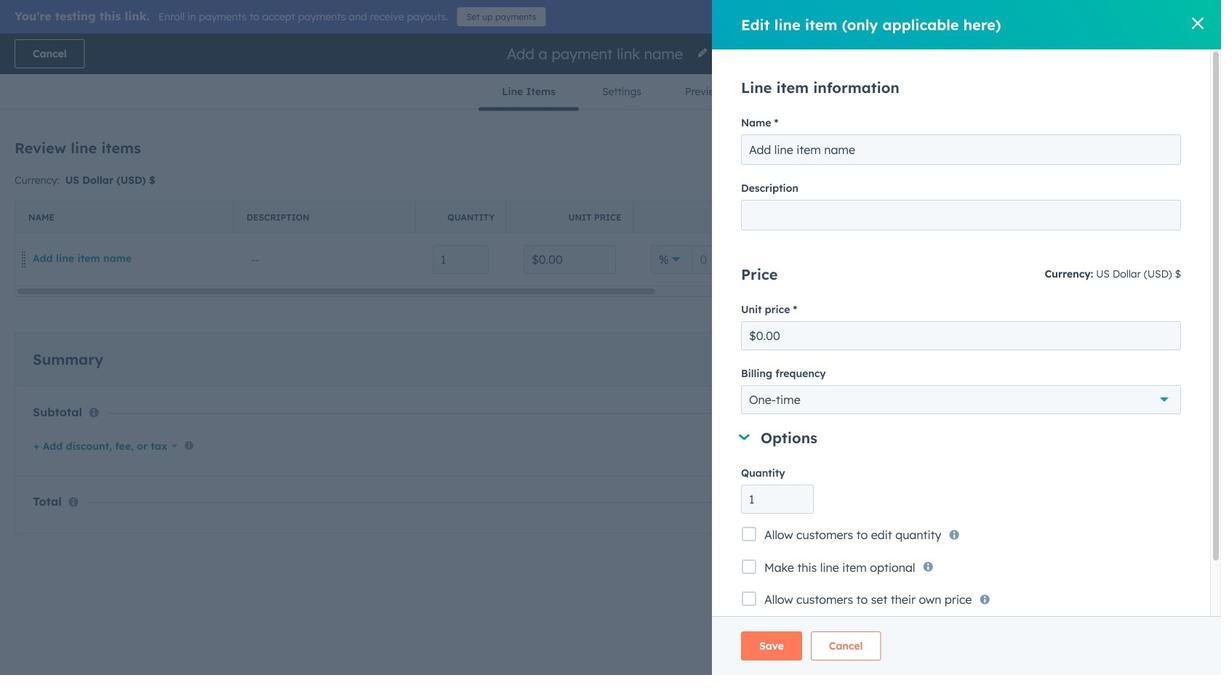 Task type: locate. For each thing, give the bounding box(es) containing it.
1 press to sort. image from the left
[[109, 194, 115, 204]]

navigation
[[479, 74, 743, 110]]

None text field
[[524, 245, 616, 274], [741, 485, 814, 514], [524, 245, 616, 274], [741, 485, 814, 514]]

press to sort. image
[[109, 194, 115, 204], [404, 194, 410, 204], [582, 194, 588, 204], [1134, 194, 1139, 204]]

3 press to sort. element from the left
[[582, 194, 588, 205]]

column header
[[228, 183, 343, 215], [15, 202, 234, 234], [234, 202, 416, 234], [415, 202, 507, 234], [506, 202, 634, 234], [634, 202, 816, 234], [816, 202, 933, 234], [932, 202, 1151, 234], [1150, 202, 1221, 234]]

4 press to sort. image from the left
[[1134, 194, 1139, 204]]

2 press to sort. image from the left
[[404, 194, 410, 204]]

press to sort. image
[[698, 194, 703, 204], [795, 194, 800, 204], [965, 194, 971, 204], [1046, 194, 1052, 204]]

press to sort. image for 1st press to sort. element from the right
[[1134, 194, 1139, 204]]

press to sort. element
[[109, 194, 115, 205], [404, 194, 410, 205], [582, 194, 588, 205], [698, 194, 703, 205], [795, 194, 800, 205], [965, 194, 971, 205], [1046, 194, 1052, 205], [1134, 194, 1139, 205]]

dialog
[[0, 0, 1221, 676], [712, 0, 1221, 676]]

1 dialog from the left
[[0, 0, 1221, 676]]

navigation inside the page section element
[[479, 74, 743, 110]]

2 dialog from the left
[[712, 0, 1221, 676]]

3 press to sort. image from the left
[[582, 194, 588, 204]]

6 press to sort. element from the left
[[965, 194, 971, 205]]

None text field
[[741, 135, 1181, 165], [741, 200, 1181, 231], [433, 245, 489, 274], [741, 322, 1181, 351], [741, 135, 1181, 165], [741, 200, 1181, 231], [433, 245, 489, 274], [741, 322, 1181, 351]]

page section element
[[0, 33, 1221, 110]]

Search search field
[[35, 139, 326, 168]]

1 press to sort. element from the left
[[109, 194, 115, 205]]

pagination navigation
[[494, 287, 626, 306]]



Task type: describe. For each thing, give the bounding box(es) containing it.
1 press to sort. image from the left
[[698, 194, 703, 204]]

2 press to sort. image from the left
[[795, 194, 800, 204]]

press to sort. image for 8th press to sort. element from the right
[[109, 194, 115, 204]]

Add a payment link name field
[[506, 44, 688, 64]]

3 press to sort. image from the left
[[965, 194, 971, 204]]

8 press to sort. element from the left
[[1134, 194, 1139, 205]]

press to sort. image for 7th press to sort. element from the right
[[404, 194, 410, 204]]

close image
[[1192, 17, 1204, 29]]

4 press to sort. image from the left
[[1046, 194, 1052, 204]]

press to sort. image for 3rd press to sort. element
[[582, 194, 588, 204]]

5 press to sort. element from the left
[[795, 194, 800, 205]]

4 press to sort. element from the left
[[698, 194, 703, 205]]

2 press to sort. element from the left
[[404, 194, 410, 205]]

7 press to sort. element from the left
[[1046, 194, 1052, 205]]

0 text field
[[692, 245, 798, 274]]

caret image
[[739, 435, 750, 441]]



Task type: vqa. For each thing, say whether or not it's contained in the screenshot.
6th Press to sort. "element"
yes



